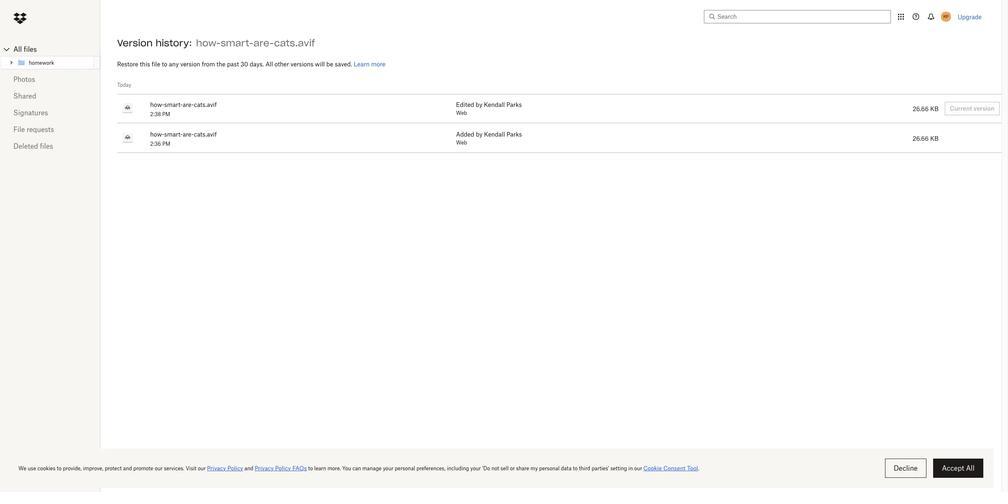 Task type: vqa. For each thing, say whether or not it's contained in the screenshot.
the Sign
no



Task type: locate. For each thing, give the bounding box(es) containing it.
0 vertical spatial all
[[13, 45, 22, 54]]

are- inside how-smart-are-cats.avif 2:36 pm
[[183, 131, 194, 138]]

0 vertical spatial 26.66
[[913, 105, 929, 112]]

all
[[13, 45, 22, 54], [265, 61, 273, 68]]

are- down how-smart-are-cats.avif 2:38 pm on the top left of the page
[[183, 131, 194, 138]]

photos link
[[13, 71, 87, 88]]

26.66 kb for added by kendall parks
[[913, 135, 939, 142]]

upgrade
[[958, 13, 982, 20]]

2 pm from the top
[[162, 141, 170, 147]]

deleted files link
[[13, 138, 87, 155]]

1 horizontal spatial files
[[40, 142, 53, 151]]

smart-
[[221, 37, 254, 49], [164, 101, 183, 108], [164, 131, 183, 138]]

file requests link
[[13, 121, 87, 138]]

parks inside added by kendall parks web
[[507, 131, 522, 138]]

parks for added by kendall parks
[[507, 131, 522, 138]]

0 vertical spatial 26.66 kb
[[913, 105, 939, 112]]

2 vertical spatial cats.avif
[[194, 131, 217, 138]]

kendall inside added by kendall parks web
[[484, 131, 505, 138]]

kb
[[930, 105, 939, 112], [930, 135, 939, 142]]

1 vertical spatial files
[[40, 142, 53, 151]]

kendall
[[484, 101, 505, 108], [484, 131, 505, 138]]

cats.avif down how-smart-are-cats.avif 2:38 pm on the top left of the page
[[194, 131, 217, 138]]

this
[[140, 61, 150, 68]]

0 vertical spatial are-
[[254, 37, 274, 49]]

cats.avif inside how-smart-are-cats.avif 2:38 pm
[[194, 101, 217, 108]]

1 vertical spatial how-
[[150, 101, 164, 108]]

web
[[456, 110, 467, 116], [456, 140, 467, 146]]

pm inside how-smart-are-cats.avif 2:36 pm
[[162, 141, 170, 147]]

1 vertical spatial pm
[[162, 141, 170, 147]]

2 vertical spatial how-
[[150, 131, 164, 138]]

the
[[217, 61, 225, 68]]

version
[[117, 37, 153, 49]]

26.66 kb
[[913, 105, 939, 112], [913, 135, 939, 142]]

kendall down edited by kendall parks web
[[484, 131, 505, 138]]

files inside deleted files link
[[40, 142, 53, 151]]

kendall inside edited by kendall parks web
[[484, 101, 505, 108]]

files for all files
[[24, 45, 37, 54]]

smart- inside how-smart-are-cats.avif 2:38 pm
[[164, 101, 183, 108]]

2 26.66 kb from the top
[[913, 135, 939, 142]]

all inside "link"
[[13, 45, 22, 54]]

pm right "2:36"
[[162, 141, 170, 147]]

1 vertical spatial kb
[[930, 135, 939, 142]]

by inside added by kendall parks web
[[476, 131, 483, 138]]

0 vertical spatial pm
[[162, 111, 170, 117]]

added by kendall parks web
[[456, 131, 522, 146]]

1 26.66 kb from the top
[[913, 105, 939, 112]]

30
[[241, 61, 248, 68]]

2 26.66 from the top
[[913, 135, 929, 142]]

are- for added by kendall parks
[[183, 131, 194, 138]]

smart- for added
[[164, 131, 183, 138]]

learn more link
[[354, 61, 385, 68]]

how- inside how-smart-are-cats.avif 2:38 pm
[[150, 101, 164, 108]]

how- up "2:36"
[[150, 131, 164, 138]]

all right days.
[[265, 61, 273, 68]]

0 vertical spatial how-
[[196, 37, 221, 49]]

by inside edited by kendall parks web
[[476, 101, 482, 108]]

cats.avif up versions
[[274, 37, 315, 49]]

web for added
[[456, 140, 467, 146]]

pm for edited by kendall parks
[[162, 111, 170, 117]]

pm right 2:38
[[162, 111, 170, 117]]

2 by from the top
[[476, 131, 483, 138]]

web inside edited by kendall parks web
[[456, 110, 467, 116]]

1 vertical spatial cats.avif
[[194, 101, 217, 108]]

0 vertical spatial web
[[456, 110, 467, 116]]

how-smart-are-cats.avif 2:36 pm
[[150, 131, 217, 147]]

all up photos
[[13, 45, 22, 54]]

web for edited
[[456, 110, 467, 116]]

0 vertical spatial files
[[24, 45, 37, 54]]

by
[[476, 101, 482, 108], [476, 131, 483, 138]]

edited by kendall parks web
[[456, 101, 522, 116]]

files
[[24, 45, 37, 54], [40, 142, 53, 151]]

1 vertical spatial all
[[265, 61, 273, 68]]

by right added at left top
[[476, 131, 483, 138]]

0 vertical spatial kendall
[[484, 101, 505, 108]]

1 vertical spatial 26.66 kb
[[913, 135, 939, 142]]

saved.
[[335, 61, 352, 68]]

cats.avif
[[274, 37, 315, 49], [194, 101, 217, 108], [194, 131, 217, 138]]

parks
[[507, 101, 522, 108], [507, 131, 522, 138]]

how- inside how-smart-are-cats.avif 2:36 pm
[[150, 131, 164, 138]]

0 vertical spatial parks
[[507, 101, 522, 108]]

1 pm from the top
[[162, 111, 170, 117]]

edited
[[456, 101, 474, 108]]

shared
[[13, 92, 36, 100]]

1 by from the top
[[476, 101, 482, 108]]

2 vertical spatial are-
[[183, 131, 194, 138]]

2:38
[[150, 111, 161, 117]]

deleted files
[[13, 142, 53, 151]]

be
[[326, 61, 333, 68]]

1 vertical spatial smart-
[[164, 101, 183, 108]]

signatures
[[13, 109, 48, 117]]

1 kb from the top
[[930, 105, 939, 112]]

cats.avif inside how-smart-are-cats.avif 2:36 pm
[[194, 131, 217, 138]]

smart- down how-smart-are-cats.avif 2:38 pm on the top left of the page
[[164, 131, 183, 138]]

how- for edited by kendall parks
[[150, 101, 164, 108]]

requests
[[27, 125, 54, 134]]

pm
[[162, 111, 170, 117], [162, 141, 170, 147]]

smart- up how-smart-are-cats.avif 2:36 pm
[[164, 101, 183, 108]]

2 kb from the top
[[930, 135, 939, 142]]

26.66 for edited by kendall parks
[[913, 105, 929, 112]]

2:36
[[150, 141, 161, 147]]

1 horizontal spatial all
[[265, 61, 273, 68]]

1 web from the top
[[456, 110, 467, 116]]

0 vertical spatial by
[[476, 101, 482, 108]]

cats.avif for edited by kendall parks
[[194, 101, 217, 108]]

files down 'file requests' link
[[40, 142, 53, 151]]

are- up days.
[[254, 37, 274, 49]]

homework
[[29, 60, 54, 66]]

pm inside how-smart-are-cats.avif 2:38 pm
[[162, 111, 170, 117]]

more
[[371, 61, 385, 68]]

files up homework
[[24, 45, 37, 54]]

smart- inside how-smart-are-cats.avif 2:36 pm
[[164, 131, 183, 138]]

cats.avif down from
[[194, 101, 217, 108]]

26.66
[[913, 105, 929, 112], [913, 135, 929, 142]]

by right the 'edited'
[[476, 101, 482, 108]]

are- up how-smart-are-cats.avif 2:36 pm
[[183, 101, 194, 108]]

0 vertical spatial smart-
[[221, 37, 254, 49]]

kp button
[[939, 10, 953, 23]]

will
[[315, 61, 325, 68]]

1 vertical spatial 26.66
[[913, 135, 929, 142]]

all files tree
[[1, 43, 100, 69]]

smart- for edited
[[164, 101, 183, 108]]

version
[[180, 61, 200, 68]]

1 26.66 from the top
[[913, 105, 929, 112]]

how-
[[196, 37, 221, 49], [150, 101, 164, 108], [150, 131, 164, 138]]

deleted
[[13, 142, 38, 151]]

files inside all files "link"
[[24, 45, 37, 54]]

are- inside how-smart-are-cats.avif 2:38 pm
[[183, 101, 194, 108]]

1 vertical spatial kendall
[[484, 131, 505, 138]]

kendall right the 'edited'
[[484, 101, 505, 108]]

parks inside edited by kendall parks web
[[507, 101, 522, 108]]

are-
[[254, 37, 274, 49], [183, 101, 194, 108], [183, 131, 194, 138]]

smart- up past
[[221, 37, 254, 49]]

web inside added by kendall parks web
[[456, 140, 467, 146]]

files for deleted files
[[40, 142, 53, 151]]

signatures link
[[13, 105, 87, 121]]

0 horizontal spatial all
[[13, 45, 22, 54]]

1 vertical spatial web
[[456, 140, 467, 146]]

1 vertical spatial are-
[[183, 101, 194, 108]]

1 vertical spatial by
[[476, 131, 483, 138]]

0 vertical spatial kb
[[930, 105, 939, 112]]

1 vertical spatial parks
[[507, 131, 522, 138]]

web down added at left top
[[456, 140, 467, 146]]

2 vertical spatial smart-
[[164, 131, 183, 138]]

how- up from
[[196, 37, 221, 49]]

0 horizontal spatial files
[[24, 45, 37, 54]]

web down the 'edited'
[[456, 110, 467, 116]]

2 web from the top
[[456, 140, 467, 146]]

how- up 2:38
[[150, 101, 164, 108]]

kendall for added
[[484, 131, 505, 138]]



Task type: describe. For each thing, give the bounding box(es) containing it.
to
[[162, 61, 167, 68]]

how- for added by kendall parks
[[150, 131, 164, 138]]

kb for edited by kendall parks
[[930, 105, 939, 112]]

upgrade link
[[958, 13, 982, 20]]

by for added
[[476, 131, 483, 138]]

kp
[[943, 14, 949, 19]]

file
[[152, 61, 160, 68]]

by for edited
[[476, 101, 482, 108]]

history:
[[156, 37, 192, 49]]

0 vertical spatial cats.avif
[[274, 37, 315, 49]]

added
[[456, 131, 474, 138]]

days.
[[250, 61, 264, 68]]

any
[[169, 61, 179, 68]]

today
[[117, 82, 131, 88]]

all files
[[13, 45, 37, 54]]

cats.avif for added by kendall parks
[[194, 131, 217, 138]]

versions
[[291, 61, 313, 68]]

all files link
[[13, 43, 100, 56]]

file
[[13, 125, 25, 134]]

Search text field
[[717, 12, 875, 21]]

shared link
[[13, 88, 87, 105]]

file requests
[[13, 125, 54, 134]]

kb for added by kendall parks
[[930, 135, 939, 142]]

are- for edited by kendall parks
[[183, 101, 194, 108]]

learn
[[354, 61, 370, 68]]

restore
[[117, 61, 138, 68]]

parks for edited by kendall parks
[[507, 101, 522, 108]]

26.66 for added by kendall parks
[[913, 135, 929, 142]]

26.66 kb for edited by kendall parks
[[913, 105, 939, 112]]

other
[[275, 61, 289, 68]]

home image
[[13, 12, 27, 25]]

past
[[227, 61, 239, 68]]

homework link
[[17, 58, 92, 68]]

how-smart-are-cats.avif 2:38 pm
[[150, 101, 217, 117]]

from
[[202, 61, 215, 68]]

restore this file to any version from the past 30 days. all other versions will be saved. learn more
[[117, 61, 385, 68]]

kendall for edited
[[484, 101, 505, 108]]

photos
[[13, 75, 35, 84]]

version history: how-smart-are-cats.avif
[[117, 37, 315, 49]]

pm for added by kendall parks
[[162, 141, 170, 147]]



